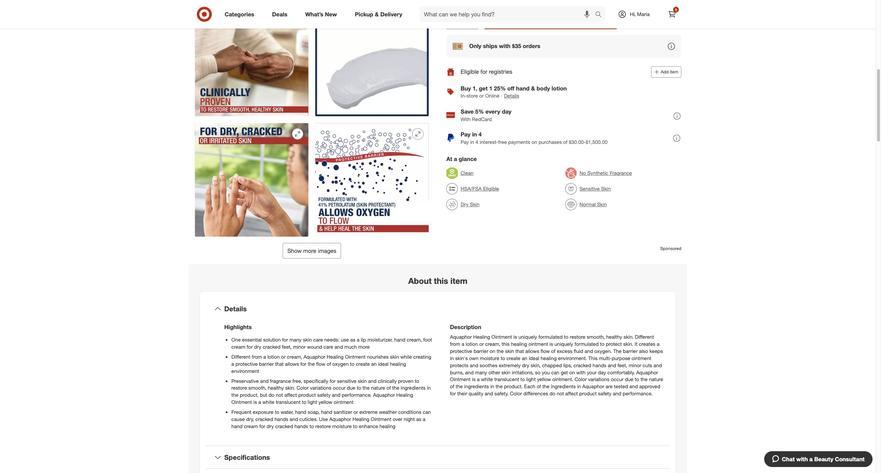 Task type: describe. For each thing, give the bounding box(es) containing it.
a right at at the top of page
[[454, 155, 457, 162]]

ointment inside frequent exposure to water, hand soap, hand sanitizer or extreme weather conditions can cause dry, cracked hands and cuticles. use aquaphor healing ointment over night as a hand cream for dry cracked hands to restore moisture to enhance healing
[[371, 416, 392, 422]]

due inside description aquaphor healing ointment is uniquely formulated to restore smooth, healthy skin. different from a lotion or cream, this healing ointment is uniquely formulated to protect skin. it creates a protective barrier on the skin that allows flow of excess fluid and oxygen. the barrier also keeps in skin's own moisture to create an ideal healing environment. this multi-purpose ointment protects and soothes extremely dry skin, chapped lips, cracked hands and feet, minor cuts and burns, and many other skin irritations, so you can get on with your day comfortably. aquaphor ointment is a white translucent to light yellow ointment. color variations occur due to the nature of the ingredients in the product. each of the ingredients in aquaphor are tested and approved for their quality and safety. color differences do not affect product safety and performance.
[[625, 376, 634, 382]]

a inside one essential solution for many skin care needs: use as a lip moisturizer, hand cream, foot cream for dry cracked feet, minor wound care and much more
[[357, 336, 360, 342]]

protective inside description aquaphor healing ointment is uniquely formulated to restore smooth, healthy skin. different from a lotion or cream, this healing ointment is uniquely formulated to protect skin. it creates a protective barrier on the skin that allows flow of excess fluid and oxygen. the barrier also keeps in skin's own moisture to create an ideal healing environment. this multi-purpose ointment protects and soothes extremely dry skin, chapped lips, cracked hands and feet, minor cuts and burns, and many other skin irritations, so you can get on with your day comfortably. aquaphor ointment is a white translucent to light yellow ointment. color variations occur due to the nature of the ingredients in the product. each of the ingredients in aquaphor are tested and approved for their quality and safety. color differences do not affect product safety and performance.
[[450, 348, 473, 354]]

moisturizer,
[[368, 336, 393, 342]]

healing inside frequent exposure to water, hand soap, hand sanitizer or extreme weather conditions can cause dry, cracked hands and cuticles. use aquaphor healing ointment over night as a hand cream for dry cracked hands to restore moisture to enhance healing
[[380, 423, 396, 429]]

new
[[325, 11, 337, 18]]

5
[[676, 7, 678, 12]]

but
[[260, 392, 267, 398]]

use
[[319, 416, 328, 422]]

about this item
[[409, 276, 468, 286]]

hand up the cuticles.
[[295, 409, 307, 415]]

aquaphor inside frequent exposure to water, hand soap, hand sanitizer or extreme weather conditions can cause dry, cracked hands and cuticles. use aquaphor healing ointment over night as a hand cream for dry cracked hands to restore moisture to enhance healing
[[330, 416, 351, 422]]

0 vertical spatial skin.
[[624, 333, 634, 339]]

for inside preservative and fragrance free, specifically for sensitive skin and clinically proven to restore smooth, healthy skin. color variations occur due to the nature of the ingredients in the product, but do not affect product safety and performance. aquaphor healing ointment is a white translucent to light yellow ointment
[[330, 378, 336, 384]]

& inside pickup & delivery link
[[375, 11, 379, 18]]

to left enhance
[[353, 423, 358, 429]]

one
[[232, 336, 241, 342]]

of up differences on the bottom right of page
[[537, 383, 541, 389]]

cream inside one essential solution for many skin care needs: use as a lip moisturizer, hand cream, foot cream for dry cracked feet, minor wound care and much more
[[232, 343, 246, 349]]

skin inside preservative and fragrance free, specifically for sensitive skin and clinically proven to restore smooth, healthy skin. color variations occur due to the nature of the ingredients in the product, but do not affect product safety and performance. aquaphor healing ointment is a white translucent to light yellow ointment
[[358, 378, 367, 384]]

ideal inside the different from a lotion or cream, aquaphor healing ointment nourishes skin while creating a protective barrier that allows for the flow of oxygen to create an ideal healing environment
[[378, 360, 389, 367]]

skin. inside preservative and fragrance free, specifically for sensitive skin and clinically proven to restore smooth, healthy skin. color variations occur due to the nature of the ingredients in the product, but do not affect product safety and performance. aquaphor healing ointment is a white translucent to light yellow ointment
[[285, 385, 295, 391]]

item inside "add item" "button"
[[670, 69, 679, 74]]

for inside description aquaphor healing ointment is uniquely formulated to restore smooth, healthy skin. different from a lotion or cream, this healing ointment is uniquely formulated to protect skin. it creates a protective barrier on the skin that allows flow of excess fluid and oxygen. the barrier also keeps in skin's own moisture to create an ideal healing environment. this multi-purpose ointment protects and soothes extremely dry skin, chapped lips, cracked hands and feet, minor cuts and burns, and many other skin irritations, so you can get on with your day comfortably. aquaphor ointment is a white translucent to light yellow ointment. color variations occur due to the nature of the ingredients in the product. each of the ingredients in aquaphor are tested and approved for their quality and safety. color differences do not affect product safety and performance.
[[450, 390, 456, 396]]

consultant
[[836, 456, 865, 463]]

in down other
[[491, 383, 495, 389]]

oxygen
[[333, 360, 349, 367]]

clinically
[[378, 378, 397, 384]]

0 horizontal spatial 4
[[476, 139, 479, 145]]

healing up extremely
[[511, 341, 527, 347]]

cuts
[[643, 362, 653, 368]]

sensitive
[[337, 378, 357, 384]]

$30.00-
[[569, 139, 586, 145]]

sensitive skin button
[[566, 181, 611, 197]]

excess
[[557, 348, 573, 354]]

save
[[461, 108, 474, 115]]

no synthetic fragrance button
[[566, 165, 632, 181]]

add item button
[[652, 66, 682, 78]]

to down irritations,
[[521, 376, 525, 382]]

description
[[450, 323, 482, 330]]

0 horizontal spatial care
[[313, 336, 323, 342]]

ointment down burns,
[[450, 376, 471, 382]]

smooth, inside preservative and fragrance free, specifically for sensitive skin and clinically proven to restore smooth, healthy skin. color variations occur due to the nature of the ingredients in the product, but do not affect product safety and performance. aquaphor healing ointment is a white translucent to light yellow ointment
[[249, 385, 267, 391]]

image gallery element
[[195, 0, 430, 259]]

needs:
[[325, 336, 340, 342]]

solution
[[263, 336, 281, 342]]

2 vertical spatial hands
[[295, 423, 308, 429]]

comfortably.
[[608, 369, 635, 375]]

cracked down exposure
[[256, 416, 273, 422]]

the up the approved
[[641, 376, 648, 382]]

to up extreme
[[357, 385, 361, 391]]

a inside button
[[810, 456, 813, 463]]

skin for dry skin
[[470, 201, 480, 207]]

& inside buy 1, get 1 25% off hand & body lotion in-store or online ∙ details
[[532, 85, 536, 92]]

chat with a beauty consultant
[[783, 456, 865, 463]]

different inside the different from a lotion or cream, aquaphor healing ointment nourishes skin while creating a protective barrier that allows for the flow of oxygen to create an ideal healing environment
[[232, 353, 251, 359]]

1 horizontal spatial color
[[510, 390, 522, 396]]

ointment inside preservative and fragrance free, specifically for sensitive skin and clinically proven to restore smooth, healthy skin. color variations occur due to the nature of the ingredients in the product, but do not affect product safety and performance. aquaphor healing ointment is a white translucent to light yellow ointment
[[334, 399, 354, 405]]

interest-
[[480, 139, 499, 145]]

add to cart button
[[485, 14, 618, 29]]

ointment inside preservative and fragrance free, specifically for sensitive skin and clinically proven to restore smooth, healthy skin. color variations occur due to the nature of the ingredients in the product, but do not affect product safety and performance. aquaphor healing ointment is a white translucent to light yellow ointment
[[232, 399, 252, 405]]

skin for normal skin
[[598, 201, 607, 207]]

free
[[499, 139, 507, 145]]

white inside description aquaphor healing ointment is uniquely formulated to restore smooth, healthy skin. different from a lotion or cream, this healing ointment is uniquely formulated to protect skin. it creates a protective barrier on the skin that allows flow of excess fluid and oxygen. the barrier also keeps in skin's own moisture to create an ideal healing environment. this multi-purpose ointment protects and soothes extremely dry skin, chapped lips, cracked hands and feet, minor cuts and burns, and many other skin irritations, so you can get on with your day comfortably. aquaphor ointment is a white translucent to light yellow ointment. color variations occur due to the nature of the ingredients in the product. each of the ingredients in aquaphor are tested and approved for their quality and safety. color differences do not affect product safety and performance.
[[481, 376, 493, 382]]

hsa/fsa eligible button
[[447, 181, 499, 197]]

get inside buy 1, get 1 25% off hand & body lotion in-store or online ∙ details
[[479, 85, 488, 92]]

with
[[461, 116, 471, 122]]

aquaphor down cuts
[[637, 369, 659, 375]]

occur inside preservative and fragrance free, specifically for sensitive skin and clinically proven to restore smooth, healthy skin. color variations occur due to the nature of the ingredients in the product, but do not affect product safety and performance. aquaphor healing ointment is a white translucent to light yellow ointment
[[333, 385, 346, 391]]

or inside frequent exposure to water, hand soap, hand sanitizer or extreme weather conditions can cause dry, cracked hands and cuticles. use aquaphor healing ointment over night as a hand cream for dry cracked hands to restore moisture to enhance healing
[[354, 409, 358, 415]]

no
[[580, 170, 586, 176]]

do inside preservative and fragrance free, specifically for sensitive skin and clinically proven to restore smooth, healthy skin. color variations occur due to the nature of the ingredients in the product, but do not affect product safety and performance. aquaphor healing ointment is a white translucent to light yellow ointment
[[269, 392, 275, 398]]

healing up the chapped
[[541, 355, 557, 361]]

show
[[288, 247, 302, 254]]

pickup & delivery link
[[349, 6, 412, 22]]

1 pay from the top
[[461, 131, 471, 138]]

many inside one essential solution for many skin care needs: use as a lip moisturizer, hand cream, foot cream for dry cracked feet, minor wound care and much more
[[290, 336, 302, 342]]

2 horizontal spatial ingredients
[[551, 383, 576, 389]]

creates
[[639, 341, 656, 347]]

protect
[[606, 341, 622, 347]]

skin down extremely
[[502, 369, 511, 375]]

one essential solution for many skin care needs: use as a lip moisturizer, hand cream, foot cream for dry cracked feet, minor wound care and much more
[[232, 336, 432, 349]]

1 horizontal spatial care
[[324, 343, 333, 349]]

cart
[[555, 18, 566, 25]]

nature inside preservative and fragrance free, specifically for sensitive skin and clinically proven to restore smooth, healthy skin. color variations occur due to the nature of the ingredients in the product, but do not affect product safety and performance. aquaphor healing ointment is a white translucent to light yellow ointment
[[371, 385, 385, 391]]

lotion inside buy 1, get 1 25% off hand & body lotion in-store or online ∙ details
[[552, 85, 567, 92]]

orders
[[523, 43, 541, 50]]

0 horizontal spatial this
[[434, 276, 449, 286]]

to left "water,"
[[275, 409, 280, 415]]

about
[[409, 276, 432, 286]]

ointment.
[[553, 376, 574, 382]]

not inside description aquaphor healing ointment is uniquely formulated to restore smooth, healthy skin. different from a lotion or cream, this healing ointment is uniquely formulated to protect skin. it creates a protective barrier on the skin that allows flow of excess fluid and oxygen. the barrier also keeps in skin's own moisture to create an ideal healing environment. this multi-purpose ointment protects and soothes extremely dry skin, chapped lips, cracked hands and feet, minor cuts and burns, and many other skin irritations, so you can get on with your day comfortably. aquaphor ointment is a white translucent to light yellow ointment. color variations occur due to the nature of the ingredients in the product. each of the ingredients in aquaphor are tested and approved for their quality and safety. color differences do not affect product safety and performance.
[[557, 390, 564, 396]]

cream inside frequent exposure to water, hand soap, hand sanitizer or extreme weather conditions can cause dry, cracked hands and cuticles. use aquaphor healing ointment over night as a hand cream for dry cracked hands to restore moisture to enhance healing
[[244, 423, 258, 429]]

ointment up extremely
[[492, 333, 512, 339]]

performance. inside description aquaphor healing ointment is uniquely formulated to restore smooth, healthy skin. different from a lotion or cream, this healing ointment is uniquely formulated to protect skin. it creates a protective barrier on the skin that allows flow of excess fluid and oxygen. the barrier also keeps in skin's own moisture to create an ideal healing environment. this multi-purpose ointment protects and soothes extremely dry skin, chapped lips, cracked hands and feet, minor cuts and burns, and many other skin irritations, so you can get on with your day comfortably. aquaphor ointment is a white translucent to light yellow ointment. color variations occur due to the nature of the ingredients in the product. each of the ingredients in aquaphor are tested and approved for their quality and safety. color differences do not affect product safety and performance.
[[623, 390, 653, 396]]

soothes
[[480, 362, 498, 368]]

yellow inside description aquaphor healing ointment is uniquely formulated to restore smooth, healthy skin. different from a lotion or cream, this healing ointment is uniquely formulated to protect skin. it creates a protective barrier on the skin that allows flow of excess fluid and oxygen. the barrier also keeps in skin's own moisture to create an ideal healing environment. this multi-purpose ointment protects and soothes extremely dry skin, chapped lips, cracked hands and feet, minor cuts and burns, and many other skin irritations, so you can get on with your day comfortably. aquaphor ointment is a white translucent to light yellow ointment. color variations occur due to the nature of the ingredients in the product. each of the ingredients in aquaphor are tested and approved for their quality and safety. color differences do not affect product safety and performance.
[[538, 376, 551, 382]]

healing inside the different from a lotion or cream, aquaphor healing ointment nourishes skin while creating a protective barrier that allows for the flow of oxygen to create an ideal healing environment
[[390, 360, 406, 367]]

many inside description aquaphor healing ointment is uniquely formulated to restore smooth, healthy skin. different from a lotion or cream, this healing ointment is uniquely formulated to protect skin. it creates a protective barrier on the skin that allows flow of excess fluid and oxygen. the barrier also keeps in skin's own moisture to create an ideal healing environment. this multi-purpose ointment protects and soothes extremely dry skin, chapped lips, cracked hands and feet, minor cuts and burns, and many other skin irritations, so you can get on with your day comfortably. aquaphor ointment is a white translucent to light yellow ointment. color variations occur due to the nature of the ingredients in the product. each of the ingredients in aquaphor are tested and approved for their quality and safety. color differences do not affect product safety and performance.
[[475, 369, 488, 375]]

the up differences on the bottom right of page
[[543, 383, 550, 389]]

and up the this
[[585, 348, 593, 354]]

to up extremely
[[501, 355, 506, 361]]

healthy inside preservative and fragrance free, specifically for sensitive skin and clinically proven to restore smooth, healthy skin. color variations occur due to the nature of the ingredients in the product, but do not affect product safety and performance. aquaphor healing ointment is a white translucent to light yellow ointment
[[268, 385, 284, 391]]

is up the chapped
[[550, 341, 554, 347]]

quality
[[469, 390, 484, 396]]

search
[[592, 11, 609, 18]]

as inside one essential solution for many skin care needs: use as a lip moisturizer, hand cream, foot cream for dry cracked feet, minor wound care and much more
[[351, 336, 356, 342]]

beauty
[[815, 456, 834, 463]]

each
[[525, 383, 536, 389]]

dry inside one essential solution for many skin care needs: use as a lip moisturizer, hand cream, foot cream for dry cracked feet, minor wound care and much more
[[254, 343, 262, 349]]

hand inside one essential solution for many skin care needs: use as a lip moisturizer, hand cream, foot cream for dry cracked feet, minor wound care and much more
[[395, 336, 406, 342]]

0 vertical spatial formulated
[[539, 333, 563, 339]]

in left skin's
[[450, 355, 454, 361]]

safety inside preservative and fragrance free, specifically for sensitive skin and clinically proven to restore smooth, healthy skin. color variations occur due to the nature of the ingredients in the product, but do not affect product safety and performance. aquaphor healing ointment is a white translucent to light yellow ointment
[[317, 392, 331, 398]]

aquaphor down description
[[450, 333, 472, 339]]

dry inside description aquaphor healing ointment is uniquely formulated to restore smooth, healthy skin. different from a lotion or cream, this healing ointment is uniquely formulated to protect skin. it creates a protective barrier on the skin that allows flow of excess fluid and oxygen. the barrier also keeps in skin's own moisture to create an ideal healing environment. this multi-purpose ointment protects and soothes extremely dry skin, chapped lips, cracked hands and feet, minor cuts and burns, and many other skin irritations, so you can get on with your day comfortably. aquaphor ointment is a white translucent to light yellow ointment. color variations occur due to the nature of the ingredients in the product. each of the ingredients in aquaphor are tested and approved for their quality and safety. color differences do not affect product safety and performance.
[[522, 362, 530, 368]]

$35
[[513, 43, 522, 50]]

allows inside the different from a lotion or cream, aquaphor healing ointment nourishes skin while creating a protective barrier that allows for the flow of oxygen to create an ideal healing environment
[[285, 360, 299, 367]]

add for add item
[[661, 69, 669, 74]]

healthy inside description aquaphor healing ointment is uniquely formulated to restore smooth, healthy skin. different from a lotion or cream, this healing ointment is uniquely formulated to protect skin. it creates a protective barrier on the skin that allows flow of excess fluid and oxygen. the barrier also keeps in skin's own moisture to create an ideal healing environment. this multi-purpose ointment protects and soothes extremely dry skin, chapped lips, cracked hands and feet, minor cuts and burns, and many other skin irritations, so you can get on with your day comfortably. aquaphor ointment is a white translucent to light yellow ointment. color variations occur due to the nature of the ingredients in the product. each of the ingredients in aquaphor are tested and approved for their quality and safety. color differences do not affect product safety and performance.
[[607, 333, 623, 339]]

what's
[[305, 11, 324, 18]]

synthetic
[[588, 170, 609, 176]]

maria
[[638, 11, 650, 17]]

wound
[[307, 343, 322, 349]]

the down clinically
[[393, 385, 400, 391]]

aquaphor down your
[[583, 383, 605, 389]]

2 pay from the top
[[461, 139, 469, 145]]

day inside save 5% every day with redcard
[[502, 108, 512, 115]]

hands inside description aquaphor healing ointment is uniquely formulated to restore smooth, healthy skin. different from a lotion or cream, this healing ointment is uniquely formulated to protect skin. it creates a protective barrier on the skin that allows flow of excess fluid and oxygen. the barrier also keeps in skin's own moisture to create an ideal healing environment. this multi-purpose ointment protects and soothes extremely dry skin, chapped lips, cracked hands and feet, minor cuts and burns, and many other skin irritations, so you can get on with your day comfortably. aquaphor ointment is a white translucent to light yellow ointment. color variations occur due to the nature of the ingredients in the product. each of the ingredients in aquaphor are tested and approved for their quality and safety. color differences do not affect product safety and performance.
[[593, 362, 607, 368]]

online
[[486, 93, 500, 99]]

5%
[[476, 108, 484, 115]]

images
[[318, 247, 337, 254]]

0 horizontal spatial item
[[451, 276, 468, 286]]

2 horizontal spatial on
[[570, 369, 575, 375]]

is up extremely
[[514, 333, 517, 339]]

night
[[404, 416, 415, 422]]

barrier inside the different from a lotion or cream, aquaphor healing ointment nourishes skin while creating a protective barrier that allows for the flow of oxygen to create an ideal healing environment
[[259, 360, 274, 367]]

enhance
[[359, 423, 378, 429]]

0 horizontal spatial with
[[499, 43, 511, 50]]

what's new
[[305, 11, 337, 18]]

a up quality
[[477, 376, 480, 382]]

the up safety.
[[496, 383, 503, 389]]

for left registries
[[481, 68, 488, 75]]

sanitizer
[[334, 409, 352, 415]]

a up skin's
[[462, 341, 465, 347]]

aquaphor healing ointment skin protectant and moisturizer for dry and cracked skin unscented - 1.75oz, 4 of 17 image
[[315, 2, 430, 117]]

hand down cause
[[232, 423, 243, 429]]

skin's
[[456, 355, 468, 361]]

dry skin button
[[447, 197, 480, 212]]

nourishes
[[367, 353, 389, 359]]

1 vertical spatial on
[[490, 348, 496, 354]]

purchases
[[539, 139, 562, 145]]

of left "excess" on the right bottom of the page
[[552, 348, 556, 354]]

eligible for registries
[[461, 68, 513, 75]]

more inside one essential solution for many skin care needs: use as a lip moisturizer, hand cream, foot cream for dry cracked feet, minor wound care and much more
[[359, 343, 370, 349]]

in down environment.
[[578, 383, 581, 389]]

to down comfortably.
[[635, 376, 640, 382]]

the inside the different from a lotion or cream, aquaphor healing ointment nourishes skin while creating a protective barrier that allows for the flow of oxygen to create an ideal healing environment
[[308, 360, 315, 367]]

registries
[[489, 68, 513, 75]]

1 horizontal spatial ingredients
[[464, 383, 489, 389]]

cream, inside description aquaphor healing ointment is uniquely formulated to restore smooth, healthy skin. different from a lotion or cream, this healing ointment is uniquely formulated to protect skin. it creates a protective barrier on the skin that allows flow of excess fluid and oxygen. the barrier also keeps in skin's own moisture to create an ideal healing environment. this multi-purpose ointment protects and soothes extremely dry skin, chapped lips, cracked hands and feet, minor cuts and burns, and many other skin irritations, so you can get on with your day comfortably. aquaphor ointment is a white translucent to light yellow ointment. color variations occur due to the nature of the ingredients in the product. each of the ingredients in aquaphor are tested and approved for their quality and safety. color differences do not affect product safety and performance.
[[486, 341, 501, 347]]

or inside the different from a lotion or cream, aquaphor healing ointment nourishes skin while creating a protective barrier that allows for the flow of oxygen to create an ideal healing environment
[[281, 353, 286, 359]]

5 link
[[665, 6, 680, 22]]

aquaphor healing ointment skin protectant and moisturizer for dry and cracked skin unscented - 1.75oz, 6 of 17 image
[[315, 123, 430, 237]]

and right cuts
[[654, 362, 663, 368]]

no synthetic fragrance
[[580, 170, 632, 176]]

and down sensitive
[[332, 392, 341, 398]]

the up extreme
[[363, 385, 370, 391]]

exposure
[[253, 409, 274, 415]]

pickup & delivery
[[355, 11, 403, 18]]

water,
[[281, 409, 294, 415]]

for down essential
[[247, 343, 253, 349]]

0 horizontal spatial eligible
[[461, 68, 479, 75]]

and down tested
[[613, 390, 622, 396]]

safety inside description aquaphor healing ointment is uniquely formulated to restore smooth, healthy skin. different from a lotion or cream, this healing ointment is uniquely formulated to protect skin. it creates a protective barrier on the skin that allows flow of excess fluid and oxygen. the barrier also keeps in skin's own moisture to create an ideal healing environment. this multi-purpose ointment protects and soothes extremely dry skin, chapped lips, cracked hands and feet, minor cuts and burns, and many other skin irritations, so you can get on with your day comfortably. aquaphor ointment is a white translucent to light yellow ointment. color variations occur due to the nature of the ingredients in the product. each of the ingredients in aquaphor are tested and approved for their quality and safety. color differences do not affect product safety and performance.
[[599, 390, 612, 396]]

is up quality
[[472, 376, 476, 382]]

or inside buy 1, get 1 25% off hand & body lotion in-store or online ∙ details
[[480, 93, 484, 99]]

to inside the different from a lotion or cream, aquaphor healing ointment nourishes skin while creating a protective barrier that allows for the flow of oxygen to create an ideal healing environment
[[350, 360, 355, 367]]

cream, inside the different from a lotion or cream, aquaphor healing ointment nourishes skin while creating a protective barrier that allows for the flow of oxygen to create an ideal healing environment
[[287, 353, 302, 359]]

a down solution
[[264, 353, 266, 359]]

light inside preservative and fragrance free, specifically for sensitive skin and clinically proven to restore smooth, healthy skin. color variations occur due to the nature of the ingredients in the product, but do not affect product safety and performance. aquaphor healing ointment is a white translucent to light yellow ointment
[[308, 399, 317, 405]]

specifically
[[304, 378, 329, 384]]

in down redcard at the top right
[[472, 131, 477, 138]]

white inside preservative and fragrance free, specifically for sensitive skin and clinically proven to restore smooth, healthy skin. color variations occur due to the nature of the ingredients in the product, but do not affect product safety and performance. aquaphor healing ointment is a white translucent to light yellow ointment
[[263, 399, 275, 405]]

delivery
[[381, 11, 403, 18]]

clean button
[[447, 165, 474, 181]]

a inside frequent exposure to water, hand soap, hand sanitizer or extreme weather conditions can cause dry, cracked hands and cuticles. use aquaphor healing ointment over night as a hand cream for dry cracked hands to restore moisture to enhance healing
[[423, 416, 426, 422]]

use
[[341, 336, 349, 342]]

protective inside the different from a lotion or cream, aquaphor healing ointment nourishes skin while creating a protective barrier that allows for the flow of oxygen to create an ideal healing environment
[[236, 360, 258, 367]]

store
[[467, 93, 478, 99]]

0 vertical spatial ointment
[[529, 341, 549, 347]]

translucent inside preservative and fragrance free, specifically for sensitive skin and clinically proven to restore smooth, healthy skin. color variations occur due to the nature of the ingredients in the product, but do not affect product safety and performance. aquaphor healing ointment is a white translucent to light yellow ointment
[[276, 399, 301, 405]]

aquaphor inside preservative and fragrance free, specifically for sensitive skin and clinically proven to restore smooth, healthy skin. color variations occur due to the nature of the ingredients in the product, but do not affect product safety and performance. aquaphor healing ointment is a white translucent to light yellow ointment
[[373, 392, 395, 398]]

smooth, inside description aquaphor healing ointment is uniquely formulated to restore smooth, healthy skin. different from a lotion or cream, this healing ointment is uniquely formulated to protect skin. it creates a protective barrier on the skin that allows flow of excess fluid and oxygen. the barrier also keeps in skin's own moisture to create an ideal healing environment. this multi-purpose ointment protects and soothes extremely dry skin, chapped lips, cracked hands and feet, minor cuts and burns, and many other skin irritations, so you can get on with your day comfortably. aquaphor ointment is a white translucent to light yellow ointment. color variations occur due to the nature of the ingredients in the product. each of the ingredients in aquaphor are tested and approved for their quality and safety. color differences do not affect product safety and performance.
[[587, 333, 605, 339]]

preservative and fragrance free, specifically for sensitive skin and clinically proven to restore smooth, healthy skin. color variations occur due to the nature of the ingredients in the product, but do not affect product safety and performance. aquaphor healing ointment is a white translucent to light yellow ointment
[[232, 378, 431, 405]]

oxygen.
[[595, 348, 612, 354]]

2 horizontal spatial color
[[575, 376, 587, 382]]

cause
[[232, 416, 245, 422]]

flow inside the different from a lotion or cream, aquaphor healing ointment nourishes skin while creating a protective barrier that allows for the flow of oxygen to create an ideal healing environment
[[316, 360, 326, 367]]

aquaphor inside the different from a lotion or cream, aquaphor healing ointment nourishes skin while creating a protective barrier that allows for the flow of oxygen to create an ideal healing environment
[[304, 353, 326, 359]]

soap,
[[308, 409, 320, 415]]

1 horizontal spatial 4
[[479, 131, 482, 138]]

1 horizontal spatial uniquely
[[555, 341, 574, 347]]

of inside pay in 4 pay in 4 interest-free payments on purchases of $30.00-$1,500.00
[[564, 139, 568, 145]]

skin inside the different from a lotion or cream, aquaphor healing ointment nourishes skin while creating a protective barrier that allows for the flow of oxygen to create an ideal healing environment
[[390, 353, 399, 359]]

in left interest-
[[471, 139, 475, 145]]

0 vertical spatial uniquely
[[519, 333, 538, 339]]

essential
[[242, 336, 262, 342]]

variations inside description aquaphor healing ointment is uniquely formulated to restore smooth, healthy skin. different from a lotion or cream, this healing ointment is uniquely formulated to protect skin. it creates a protective barrier on the skin that allows flow of excess fluid and oxygen. the barrier also keeps in skin's own moisture to create an ideal healing environment. this multi-purpose ointment protects and soothes extremely dry skin, chapped lips, cracked hands and feet, minor cuts and burns, and many other skin irritations, so you can get on with your day comfortably. aquaphor ointment is a white translucent to light yellow ointment. color variations occur due to the nature of the ingredients in the product. each of the ingredients in aquaphor are tested and approved for their quality and safety. color differences do not affect product safety and performance.
[[589, 376, 610, 382]]

product,
[[240, 392, 259, 398]]

burns,
[[450, 369, 464, 375]]

hi, maria
[[630, 11, 650, 17]]

and inside one essential solution for many skin care needs: use as a lip moisturizer, hand cream, foot cream for dry cracked feet, minor wound care and much more
[[335, 343, 343, 349]]

dry,
[[246, 416, 254, 422]]

chat
[[783, 456, 795, 463]]

aquaphor healing ointment skin protectant and moisturizer for dry and cracked skin unscented - 1.75oz, 5 of 17 image
[[195, 123, 309, 237]]

feet, inside description aquaphor healing ointment is uniquely formulated to restore smooth, healthy skin. different from a lotion or cream, this healing ointment is uniquely formulated to protect skin. it creates a protective barrier on the skin that allows flow of excess fluid and oxygen. the barrier also keeps in skin's own moisture to create an ideal healing environment. this multi-purpose ointment protects and soothes extremely dry skin, chapped lips, cracked hands and feet, minor cuts and burns, and many other skin irritations, so you can get on with your day comfortably. aquaphor ointment is a white translucent to light yellow ointment. color variations occur due to the nature of the ingredients in the product. each of the ingredients in aquaphor are tested and approved for their quality and safety. color differences do not affect product safety and performance.
[[618, 362, 628, 368]]

while
[[401, 353, 412, 359]]

skin inside one essential solution for many skin care needs: use as a lip moisturizer, hand cream, foot cream for dry cracked feet, minor wound care and much more
[[303, 336, 312, 342]]

hand up use
[[321, 409, 333, 415]]

create inside the different from a lotion or cream, aquaphor healing ointment nourishes skin while creating a protective barrier that allows for the flow of oxygen to create an ideal healing environment
[[356, 360, 370, 367]]

the up their
[[456, 383, 463, 389]]

performance. inside preservative and fragrance free, specifically for sensitive skin and clinically proven to restore smooth, healthy skin. color variations occur due to the nature of the ingredients in the product, but do not affect product safety and performance. aquaphor healing ointment is a white translucent to light yellow ointment
[[342, 392, 372, 398]]

minor inside one essential solution for many skin care needs: use as a lip moisturizer, hand cream, foot cream for dry cracked feet, minor wound care and much more
[[293, 343, 306, 349]]

a up keeps
[[657, 341, 660, 347]]

2 horizontal spatial with
[[797, 456, 809, 463]]

do inside description aquaphor healing ointment is uniquely formulated to restore smooth, healthy skin. different from a lotion or cream, this healing ointment is uniquely formulated to protect skin. it creates a protective barrier on the skin that allows flow of excess fluid and oxygen. the barrier also keeps in skin's own moisture to create an ideal healing environment. this multi-purpose ointment protects and soothes extremely dry skin, chapped lips, cracked hands and feet, minor cuts and burns, and many other skin irritations, so you can get on with your day comfortably. aquaphor ointment is a white translucent to light yellow ointment. color variations occur due to the nature of the ingredients in the product. each of the ingredients in aquaphor are tested and approved for their quality and safety. color differences do not affect product safety and performance.
[[550, 390, 556, 396]]

2 horizontal spatial barrier
[[623, 348, 638, 354]]



Task type: vqa. For each thing, say whether or not it's contained in the screenshot.
top
no



Task type: locate. For each thing, give the bounding box(es) containing it.
deals
[[272, 11, 288, 18]]

a inside preservative and fragrance free, specifically for sensitive skin and clinically proven to restore smooth, healthy skin. color variations occur due to the nature of the ingredients in the product, but do not affect product safety and performance. aquaphor healing ointment is a white translucent to light yellow ointment
[[259, 399, 261, 405]]

lotion inside description aquaphor healing ointment is uniquely formulated to restore smooth, healthy skin. different from a lotion or cream, this healing ointment is uniquely formulated to protect skin. it creates a protective barrier on the skin that allows flow of excess fluid and oxygen. the barrier also keeps in skin's own moisture to create an ideal healing environment. this multi-purpose ointment protects and soothes extremely dry skin, chapped lips, cracked hands and feet, minor cuts and burns, and many other skin irritations, so you can get on with your day comfortably. aquaphor ointment is a white translucent to light yellow ointment. color variations occur due to the nature of the ingredients in the product. each of the ingredients in aquaphor are tested and approved for their quality and safety. color differences do not affect product safety and performance.
[[466, 341, 478, 347]]

chapped
[[543, 362, 562, 368]]

this
[[589, 355, 598, 361]]

more right show
[[303, 247, 317, 254]]

ointment up sanitizer
[[334, 399, 354, 405]]

and left safety.
[[485, 390, 493, 396]]

hands down multi-
[[593, 362, 607, 368]]

of inside the different from a lotion or cream, aquaphor healing ointment nourishes skin while creating a protective barrier that allows for the flow of oxygen to create an ideal healing environment
[[327, 360, 331, 367]]

from up skin's
[[450, 341, 461, 347]]

not down fragrance
[[276, 392, 283, 398]]

1 vertical spatial light
[[308, 399, 317, 405]]

eligible inside hsa/fsa eligible button
[[483, 186, 499, 192]]

weather
[[379, 409, 397, 415]]

1 vertical spatial different
[[232, 353, 251, 359]]

create inside description aquaphor healing ointment is uniquely formulated to restore smooth, healthy skin. different from a lotion or cream, this healing ointment is uniquely formulated to protect skin. it creates a protective barrier on the skin that allows flow of excess fluid and oxygen. the barrier also keeps in skin's own moisture to create an ideal healing environment. this multi-purpose ointment protects and soothes extremely dry skin, chapped lips, cracked hands and feet, minor cuts and burns, and many other skin irritations, so you can get on with your day comfortably. aquaphor ointment is a white translucent to light yellow ointment. color variations occur due to the nature of the ingredients in the product. each of the ingredients in aquaphor are tested and approved for their quality and safety. color differences do not affect product safety and performance.
[[507, 355, 521, 361]]

1 horizontal spatial get
[[561, 369, 568, 375]]

restore inside description aquaphor healing ointment is uniquely formulated to restore smooth, healthy skin. different from a lotion or cream, this healing ointment is uniquely formulated to protect skin. it creates a protective barrier on the skin that allows flow of excess fluid and oxygen. the barrier also keeps in skin's own moisture to create an ideal healing environment. this multi-purpose ointment protects and soothes extremely dry skin, chapped lips, cracked hands and feet, minor cuts and burns, and many other skin irritations, so you can get on with your day comfortably. aquaphor ointment is a white translucent to light yellow ointment. color variations occur due to the nature of the ingredients in the product. each of the ingredients in aquaphor are tested and approved for their quality and safety. color differences do not affect product safety and performance.
[[570, 333, 586, 339]]

foot
[[424, 336, 432, 342]]

0 horizontal spatial from
[[252, 353, 262, 359]]

frequent exposure to water, hand soap, hand sanitizer or extreme weather conditions can cause dry, cracked hands and cuticles. use aquaphor healing ointment over night as a hand cream for dry cracked hands to restore moisture to enhance healing
[[232, 409, 431, 429]]

1 vertical spatial eligible
[[483, 186, 499, 192]]

protective up skin's
[[450, 348, 473, 354]]

variations down your
[[589, 376, 610, 382]]

protects
[[450, 362, 469, 368]]

this right about
[[434, 276, 449, 286]]

creating
[[414, 353, 432, 359]]

1 vertical spatial get
[[561, 369, 568, 375]]

0 vertical spatial light
[[527, 376, 536, 382]]

color
[[575, 376, 587, 382], [297, 385, 309, 391], [510, 390, 522, 396]]

for
[[481, 68, 488, 75], [282, 336, 288, 342], [247, 343, 253, 349], [301, 360, 307, 367], [330, 378, 336, 384], [450, 390, 456, 396], [260, 423, 265, 429]]

0 horizontal spatial affect
[[285, 392, 297, 398]]

hand inside buy 1, get 1 25% off hand & body lotion in-store or online ∙ details
[[516, 85, 530, 92]]

1 horizontal spatial that
[[516, 348, 524, 354]]

barrier up own
[[474, 348, 489, 354]]

a right the night on the bottom of page
[[423, 416, 426, 422]]

own
[[470, 355, 479, 361]]

to up the cuticles.
[[302, 399, 307, 405]]

healing
[[474, 333, 490, 339], [327, 353, 344, 359], [397, 392, 413, 398], [353, 416, 370, 422]]

1 horizontal spatial smooth,
[[587, 333, 605, 339]]

dry inside frequent exposure to water, hand soap, hand sanitizer or extreme weather conditions can cause dry, cracked hands and cuticles. use aquaphor healing ointment over night as a hand cream for dry cracked hands to restore moisture to enhance healing
[[267, 423, 274, 429]]

1 vertical spatial feet,
[[618, 362, 628, 368]]

1 vertical spatial this
[[502, 341, 510, 347]]

dry skin
[[461, 201, 480, 207]]

feet, inside one essential solution for many skin care needs: use as a lip moisturizer, hand cream, foot cream for dry cracked feet, minor wound care and much more
[[282, 343, 292, 349]]

of down burns,
[[450, 383, 455, 389]]

irritations,
[[512, 369, 534, 375]]

0 vertical spatial &
[[375, 11, 379, 18]]

on right payments
[[532, 139, 538, 145]]

in inside preservative and fragrance free, specifically for sensitive skin and clinically proven to restore smooth, healthy skin. color variations occur due to the nature of the ingredients in the product, but do not affect product safety and performance. aquaphor healing ointment is a white translucent to light yellow ointment
[[427, 385, 431, 391]]

1 vertical spatial flow
[[316, 360, 326, 367]]

a up environment at the left of the page
[[232, 360, 234, 367]]

save 5% every day with redcard
[[461, 108, 512, 122]]

skin up extremely
[[506, 348, 514, 354]]

search button
[[592, 6, 609, 24]]

1 horizontal spatial yellow
[[538, 376, 551, 382]]

for down exposure
[[260, 423, 265, 429]]

restore inside preservative and fragrance free, specifically for sensitive skin and clinically proven to restore smooth, healthy skin. color variations occur due to the nature of the ingredients in the product, but do not affect product safety and performance. aquaphor healing ointment is a white translucent to light yellow ointment
[[232, 385, 247, 391]]

different from a lotion or cream, aquaphor healing ointment nourishes skin while creating a protective barrier that allows for the flow of oxygen to create an ideal healing environment
[[232, 353, 432, 374]]

1 vertical spatial formulated
[[575, 341, 599, 347]]

variations inside preservative and fragrance free, specifically for sensitive skin and clinically proven to restore smooth, healthy skin. color variations occur due to the nature of the ingredients in the product, but do not affect product safety and performance. aquaphor healing ointment is a white translucent to light yellow ointment
[[310, 385, 332, 391]]

due inside preservative and fragrance free, specifically for sensitive skin and clinically proven to restore smooth, healthy skin. color variations occur due to the nature of the ingredients in the product, but do not affect product safety and performance. aquaphor healing ointment is a white translucent to light yellow ointment
[[347, 385, 356, 391]]

do right differences on the bottom right of page
[[550, 390, 556, 396]]

1 vertical spatial minor
[[629, 362, 642, 368]]

0 vertical spatial smooth,
[[587, 333, 605, 339]]

as
[[351, 336, 356, 342], [417, 416, 422, 422]]

color down free, on the left bottom of page
[[297, 385, 309, 391]]

0 horizontal spatial occur
[[333, 385, 346, 391]]

1
[[490, 85, 493, 92]]

1 horizontal spatial lotion
[[466, 341, 478, 347]]

0 vertical spatial get
[[479, 85, 488, 92]]

add for add to cart
[[536, 18, 547, 25]]

1 vertical spatial cream
[[244, 423, 258, 429]]

minor inside description aquaphor healing ointment is uniquely formulated to restore smooth, healthy skin. different from a lotion or cream, this healing ointment is uniquely formulated to protect skin. it creates a protective barrier on the skin that allows flow of excess fluid and oxygen. the barrier also keeps in skin's own moisture to create an ideal healing environment. this multi-purpose ointment protects and soothes extremely dry skin, chapped lips, cracked hands and feet, minor cuts and burns, and many other skin irritations, so you can get on with your day comfortably. aquaphor ointment is a white translucent to light yellow ointment. color variations occur due to the nature of the ingredients in the product. each of the ingredients in aquaphor are tested and approved for their quality and safety. color differences do not affect product safety and performance.
[[629, 362, 642, 368]]

What can we help you find? suggestions appear below search field
[[420, 6, 597, 22]]

cracked inside one essential solution for many skin care needs: use as a lip moisturizer, hand cream, foot cream for dry cracked feet, minor wound care and much more
[[263, 343, 281, 349]]

0 vertical spatial add
[[536, 18, 547, 25]]

add inside 'button'
[[536, 18, 547, 25]]

categories link
[[219, 6, 263, 22]]

1 horizontal spatial healthy
[[607, 333, 623, 339]]

ideal
[[529, 355, 540, 361], [378, 360, 389, 367]]

in
[[472, 131, 477, 138], [471, 139, 475, 145], [450, 355, 454, 361], [491, 383, 495, 389], [578, 383, 581, 389], [427, 385, 431, 391]]

lotion right body
[[552, 85, 567, 92]]

cream, up free, on the left bottom of page
[[287, 353, 302, 359]]

extremely
[[499, 362, 521, 368]]

and down multi-
[[608, 362, 617, 368]]

0 horizontal spatial variations
[[310, 385, 332, 391]]

& left body
[[532, 85, 536, 92]]

hsa/fsa eligible
[[461, 186, 499, 192]]

for left their
[[450, 390, 456, 396]]

variations down specifically
[[310, 385, 332, 391]]

0 vertical spatial item
[[670, 69, 679, 74]]

with left your
[[577, 369, 586, 375]]

color right ointment.
[[575, 376, 587, 382]]

this inside description aquaphor healing ointment is uniquely formulated to restore smooth, healthy skin. different from a lotion or cream, this healing ointment is uniquely formulated to protect skin. it creates a protective barrier on the skin that allows flow of excess fluid and oxygen. the barrier also keeps in skin's own moisture to create an ideal healing environment. this multi-purpose ointment protects and soothes extremely dry skin, chapped lips, cracked hands and feet, minor cuts and burns, and many other skin irritations, so you can get on with your day comfortably. aquaphor ointment is a white translucent to light yellow ointment. color variations occur due to the nature of the ingredients in the product. each of the ingredients in aquaphor are tested and approved for their quality and safety. color differences do not affect product safety and performance.
[[502, 341, 510, 347]]

1 horizontal spatial translucent
[[495, 376, 520, 382]]

barrier down it
[[623, 348, 638, 354]]

uniquely
[[519, 333, 538, 339], [555, 341, 574, 347]]

moisture inside description aquaphor healing ointment is uniquely formulated to restore smooth, healthy skin. different from a lotion or cream, this healing ointment is uniquely formulated to protect skin. it creates a protective barrier on the skin that allows flow of excess fluid and oxygen. the barrier also keeps in skin's own moisture to create an ideal healing environment. this multi-purpose ointment protects and soothes extremely dry skin, chapped lips, cracked hands and feet, minor cuts and burns, and many other skin irritations, so you can get on with your day comfortably. aquaphor ointment is a white translucent to light yellow ointment. color variations occur due to the nature of the ingredients in the product. each of the ingredients in aquaphor are tested and approved for their quality and safety. color differences do not affect product safety and performance.
[[480, 355, 500, 361]]

to up "excess" on the right bottom of the page
[[564, 333, 569, 339]]

1 horizontal spatial product
[[580, 390, 597, 396]]

0 horizontal spatial not
[[276, 392, 283, 398]]

1 horizontal spatial this
[[502, 341, 510, 347]]

details inside buy 1, get 1 25% off hand & body lotion in-store or online ∙ details
[[504, 93, 520, 99]]

for inside frequent exposure to water, hand soap, hand sanitizer or extreme weather conditions can cause dry, cracked hands and cuticles. use aquaphor healing ointment over night as a hand cream for dry cracked hands to restore moisture to enhance healing
[[260, 423, 265, 429]]

0 vertical spatial moisture
[[480, 355, 500, 361]]

only ships with $35 orders button
[[447, 35, 682, 58]]

to up oxygen.
[[601, 341, 605, 347]]

item
[[670, 69, 679, 74], [451, 276, 468, 286]]

aquaphor healing ointment skin protectant and moisturizer for dry and cracked skin unscented - 1.75oz, 3 of 17 image
[[195, 2, 309, 117]]

dry
[[254, 343, 262, 349], [522, 362, 530, 368], [267, 423, 274, 429]]

payments
[[509, 139, 531, 145]]

dry down exposure
[[267, 423, 274, 429]]

cream down 'one'
[[232, 343, 246, 349]]

1 vertical spatial allows
[[285, 360, 299, 367]]

or up fragrance
[[281, 353, 286, 359]]

1 horizontal spatial details
[[504, 93, 520, 99]]

0 horizontal spatial ingredients
[[401, 385, 426, 391]]

normal
[[580, 201, 596, 207]]

on down lips,
[[570, 369, 575, 375]]

1 vertical spatial add
[[661, 69, 669, 74]]

cream, inside one essential solution for many skin care needs: use as a lip moisturizer, hand cream, foot cream for dry cracked feet, minor wound care and much more
[[407, 336, 422, 342]]

not down ointment.
[[557, 390, 564, 396]]

from inside description aquaphor healing ointment is uniquely formulated to restore smooth, healthy skin. different from a lotion or cream, this healing ointment is uniquely formulated to protect skin. it creates a protective barrier on the skin that allows flow of excess fluid and oxygen. the barrier also keeps in skin's own moisture to create an ideal healing environment. this multi-purpose ointment protects and soothes extremely dry skin, chapped lips, cracked hands and feet, minor cuts and burns, and many other skin irritations, so you can get on with your day comfortably. aquaphor ointment is a white translucent to light yellow ointment. color variations occur due to the nature of the ingredients in the product. each of the ingredients in aquaphor are tested and approved for their quality and safety. color differences do not affect product safety and performance.
[[450, 341, 461, 347]]

healthy down fragrance
[[268, 385, 284, 391]]

healing up enhance
[[353, 416, 370, 422]]

and up but
[[260, 378, 269, 384]]

more inside button
[[303, 247, 317, 254]]

affect inside description aquaphor healing ointment is uniquely formulated to restore smooth, healthy skin. different from a lotion or cream, this healing ointment is uniquely formulated to protect skin. it creates a protective barrier on the skin that allows flow of excess fluid and oxygen. the barrier also keeps in skin's own moisture to create an ideal healing environment. this multi-purpose ointment protects and soothes extremely dry skin, chapped lips, cracked hands and feet, minor cuts and burns, and many other skin irritations, so you can get on with your day comfortably. aquaphor ointment is a white translucent to light yellow ointment. color variations occur due to the nature of the ingredients in the product. each of the ingredients in aquaphor are tested and approved for their quality and safety. color differences do not affect product safety and performance.
[[566, 390, 578, 396]]

details button
[[504, 92, 520, 100]]

0 horizontal spatial allows
[[285, 360, 299, 367]]

moisture inside frequent exposure to water, hand soap, hand sanitizer or extreme weather conditions can cause dry, cracked hands and cuticles. use aquaphor healing ointment over night as a hand cream for dry cracked hands to restore moisture to enhance healing
[[333, 423, 352, 429]]

fluid
[[574, 348, 584, 354]]

categories
[[225, 11, 254, 18]]

0 horizontal spatial an
[[372, 360, 377, 367]]

1 horizontal spatial eligible
[[483, 186, 499, 192]]

add to cart
[[536, 18, 566, 25]]

details
[[504, 93, 520, 99], [224, 305, 247, 313]]

specifications button
[[206, 446, 671, 469]]

extreme
[[360, 409, 378, 415]]

from inside the different from a lotion or cream, aquaphor healing ointment nourishes skin while creating a protective barrier that allows for the flow of oxygen to create an ideal healing environment
[[252, 353, 262, 359]]

0 vertical spatial variations
[[589, 376, 610, 382]]

skin
[[602, 186, 611, 192], [470, 201, 480, 207], [598, 201, 607, 207]]

2 horizontal spatial hands
[[593, 362, 607, 368]]

1 vertical spatial skin.
[[624, 341, 634, 347]]

add item
[[661, 69, 679, 74]]

or up soothes
[[480, 341, 484, 347]]

nature inside description aquaphor healing ointment is uniquely formulated to restore smooth, healthy skin. different from a lotion or cream, this healing ointment is uniquely formulated to protect skin. it creates a protective barrier on the skin that allows flow of excess fluid and oxygen. the barrier also keeps in skin's own moisture to create an ideal healing environment. this multi-purpose ointment protects and soothes extremely dry skin, chapped lips, cracked hands and feet, minor cuts and burns, and many other skin irritations, so you can get on with your day comfortably. aquaphor ointment is a white translucent to light yellow ointment. color variations occur due to the nature of the ingredients in the product. each of the ingredients in aquaphor are tested and approved for their quality and safety. color differences do not affect product safety and performance.
[[650, 376, 664, 382]]

is down the product,
[[254, 399, 257, 405]]

skin inside button
[[602, 186, 611, 192]]

1 horizontal spatial white
[[481, 376, 493, 382]]

ointment down weather
[[371, 416, 392, 422]]

different up environment at the left of the page
[[232, 353, 251, 359]]

moisture down sanitizer
[[333, 423, 352, 429]]

1 horizontal spatial allows
[[526, 348, 540, 354]]

light inside description aquaphor healing ointment is uniquely formulated to restore smooth, healthy skin. different from a lotion or cream, this healing ointment is uniquely formulated to protect skin. it creates a protective barrier on the skin that allows flow of excess fluid and oxygen. the barrier also keeps in skin's own moisture to create an ideal healing environment. this multi-purpose ointment protects and soothes extremely dry skin, chapped lips, cracked hands and feet, minor cuts and burns, and many other skin irritations, so you can get on with your day comfortably. aquaphor ointment is a white translucent to light yellow ointment. color variations occur due to the nature of the ingredients in the product. each of the ingredients in aquaphor are tested and approved for their quality and safety. color differences do not affect product safety and performance.
[[527, 376, 536, 382]]

an up irritations,
[[522, 355, 528, 361]]

to right oxygen
[[350, 360, 355, 367]]

from
[[450, 341, 461, 347], [252, 353, 262, 359]]

skin down no synthetic fragrance
[[602, 186, 611, 192]]

can right conditions
[[423, 409, 431, 415]]

their
[[458, 390, 468, 396]]

0 vertical spatial many
[[290, 336, 302, 342]]

0 vertical spatial due
[[625, 376, 634, 382]]

skin up wound
[[303, 336, 312, 342]]

0 horizontal spatial on
[[490, 348, 496, 354]]

an inside description aquaphor healing ointment is uniquely formulated to restore smooth, healthy skin. different from a lotion or cream, this healing ointment is uniquely formulated to protect skin. it creates a protective barrier on the skin that allows flow of excess fluid and oxygen. the barrier also keeps in skin's own moisture to create an ideal healing environment. this multi-purpose ointment protects and soothes extremely dry skin, chapped lips, cracked hands and feet, minor cuts and burns, and many other skin irritations, so you can get on with your day comfortably. aquaphor ointment is a white translucent to light yellow ointment. color variations occur due to the nature of the ingredients in the product. each of the ingredients in aquaphor are tested and approved for their quality and safety. color differences do not affect product safety and performance.
[[522, 355, 528, 361]]

2 vertical spatial skin.
[[285, 385, 295, 391]]

0 horizontal spatial formulated
[[539, 333, 563, 339]]

as up much
[[351, 336, 356, 342]]

healing inside preservative and fragrance free, specifically for sensitive skin and clinically proven to restore smooth, healthy skin. color variations occur due to the nature of the ingredients in the product, but do not affect product safety and performance. aquaphor healing ointment is a white translucent to light yellow ointment
[[397, 392, 413, 398]]

0 horizontal spatial translucent
[[276, 399, 301, 405]]

purpose
[[612, 355, 631, 361]]

buy 1, get 1 25% off hand & body lotion in-store or online ∙ details
[[461, 85, 567, 99]]

sensitive skin
[[580, 186, 611, 192]]

cracked inside description aquaphor healing ointment is uniquely formulated to restore smooth, healthy skin. different from a lotion or cream, this healing ointment is uniquely formulated to protect skin. it creates a protective barrier on the skin that allows flow of excess fluid and oxygen. the barrier also keeps in skin's own moisture to create an ideal healing environment. this multi-purpose ointment protects and soothes extremely dry skin, chapped lips, cracked hands and feet, minor cuts and burns, and many other skin irritations, so you can get on with your day comfortably. aquaphor ointment is a white translucent to light yellow ointment. color variations occur due to the nature of the ingredients in the product. each of the ingredients in aquaphor are tested and approved for their quality and safety. color differences do not affect product safety and performance.
[[574, 362, 592, 368]]

4
[[479, 131, 482, 138], [476, 139, 479, 145]]

cracked down "water,"
[[275, 423, 293, 429]]

on inside pay in 4 pay in 4 interest-free payments on purchases of $30.00-$1,500.00
[[532, 139, 538, 145]]

aquaphor down sanitizer
[[330, 416, 351, 422]]

and right tested
[[630, 383, 638, 389]]

due
[[625, 376, 634, 382], [347, 385, 356, 391]]

many down soothes
[[475, 369, 488, 375]]

much
[[345, 343, 357, 349]]

that inside description aquaphor healing ointment is uniquely formulated to restore smooth, healthy skin. different from a lotion or cream, this healing ointment is uniquely formulated to protect skin. it creates a protective barrier on the skin that allows flow of excess fluid and oxygen. the barrier also keeps in skin's own moisture to create an ideal healing environment. this multi-purpose ointment protects and soothes extremely dry skin, chapped lips, cracked hands and feet, minor cuts and burns, and many other skin irritations, so you can get on with your day comfortably. aquaphor ointment is a white translucent to light yellow ointment. color variations occur due to the nature of the ingredients in the product. each of the ingredients in aquaphor are tested and approved for their quality and safety. color differences do not affect product safety and performance.
[[516, 348, 524, 354]]

more down lip at the bottom of page
[[359, 343, 370, 349]]

with
[[499, 43, 511, 50], [577, 369, 586, 375], [797, 456, 809, 463]]

and down protects
[[466, 369, 474, 375]]

25%
[[494, 85, 506, 92]]

1 vertical spatial translucent
[[276, 399, 301, 405]]

a left lip at the bottom of page
[[357, 336, 360, 342]]

restore inside frequent exposure to water, hand soap, hand sanitizer or extreme weather conditions can cause dry, cracked hands and cuticles. use aquaphor healing ointment over night as a hand cream for dry cracked hands to restore moisture to enhance healing
[[316, 423, 331, 429]]

1 horizontal spatial due
[[625, 376, 634, 382]]

is
[[514, 333, 517, 339], [550, 341, 554, 347], [472, 376, 476, 382], [254, 399, 257, 405]]

frequent
[[232, 409, 252, 415]]

healing inside description aquaphor healing ointment is uniquely formulated to restore smooth, healthy skin. different from a lotion or cream, this healing ointment is uniquely formulated to protect skin. it creates a protective barrier on the skin that allows flow of excess fluid and oxygen. the barrier also keeps in skin's own moisture to create an ideal healing environment. this multi-purpose ointment protects and soothes extremely dry skin, chapped lips, cracked hands and feet, minor cuts and burns, and many other skin irritations, so you can get on with your day comfortably. aquaphor ointment is a white translucent to light yellow ointment. color variations occur due to the nature of the ingredients in the product. each of the ingredients in aquaphor are tested and approved for their quality and safety. color differences do not affect product safety and performance.
[[474, 333, 490, 339]]

1 vertical spatial smooth,
[[249, 385, 267, 391]]

or
[[480, 93, 484, 99], [480, 341, 484, 347], [281, 353, 286, 359], [354, 409, 358, 415]]

to right proven
[[415, 378, 420, 384]]

0 horizontal spatial as
[[351, 336, 356, 342]]

normal skin
[[580, 201, 607, 207]]

conditions
[[399, 409, 422, 415]]

cream, up soothes
[[486, 341, 501, 347]]

0 horizontal spatial lotion
[[268, 353, 280, 359]]

0 horizontal spatial flow
[[316, 360, 326, 367]]

your
[[587, 369, 597, 375]]

or inside description aquaphor healing ointment is uniquely formulated to restore smooth, healthy skin. different from a lotion or cream, this healing ointment is uniquely formulated to protect skin. it creates a protective barrier on the skin that allows flow of excess fluid and oxygen. the barrier also keeps in skin's own moisture to create an ideal healing environment. this multi-purpose ointment protects and soothes extremely dry skin, chapped lips, cracked hands and feet, minor cuts and burns, and many other skin irritations, so you can get on with your day comfortably. aquaphor ointment is a white translucent to light yellow ointment. color variations occur due to the nature of the ingredients in the product. each of the ingredients in aquaphor are tested and approved for their quality and safety. color differences do not affect product safety and performance.
[[480, 341, 484, 347]]

multi-
[[599, 355, 612, 361]]

color inside preservative and fragrance free, specifically for sensitive skin and clinically proven to restore smooth, healthy skin. color variations occur due to the nature of the ingredients in the product, but do not affect product safety and performance. aquaphor healing ointment is a white translucent to light yellow ointment
[[297, 385, 309, 391]]

to inside add to cart 'button'
[[548, 18, 554, 25]]

protective
[[450, 348, 473, 354], [236, 360, 258, 367]]

and down own
[[470, 362, 479, 368]]

sponsored
[[661, 246, 682, 251]]

1 vertical spatial with
[[577, 369, 586, 375]]

0 horizontal spatial day
[[502, 108, 512, 115]]

can inside description aquaphor healing ointment is uniquely formulated to restore smooth, healthy skin. different from a lotion or cream, this healing ointment is uniquely formulated to protect skin. it creates a protective barrier on the skin that allows flow of excess fluid and oxygen. the barrier also keeps in skin's own moisture to create an ideal healing environment. this multi-purpose ointment protects and soothes extremely dry skin, chapped lips, cracked hands and feet, minor cuts and burns, and many other skin irritations, so you can get on with your day comfortably. aquaphor ointment is a white translucent to light yellow ointment. color variations occur due to the nature of the ingredients in the product. each of the ingredients in aquaphor are tested and approved for their quality and safety. color differences do not affect product safety and performance.
[[552, 369, 560, 375]]

1 vertical spatial lotion
[[466, 341, 478, 347]]

hsa/fsa
[[461, 186, 482, 192]]

1 vertical spatial moisture
[[333, 423, 352, 429]]

0 horizontal spatial &
[[375, 11, 379, 18]]

0 horizontal spatial healthy
[[268, 385, 284, 391]]

do
[[550, 390, 556, 396], [269, 392, 275, 398]]

1 horizontal spatial dry
[[267, 423, 274, 429]]

1 vertical spatial as
[[417, 416, 422, 422]]

moisture
[[480, 355, 500, 361], [333, 423, 352, 429]]

not inside preservative and fragrance free, specifically for sensitive skin and clinically proven to restore smooth, healthy skin. color variations occur due to the nature of the ingredients in the product, but do not affect product safety and performance. aquaphor healing ointment is a white translucent to light yellow ointment
[[276, 392, 283, 398]]

flow inside description aquaphor healing ointment is uniquely formulated to restore smooth, healthy skin. different from a lotion or cream, this healing ointment is uniquely formulated to protect skin. it creates a protective barrier on the skin that allows flow of excess fluid and oxygen. the barrier also keeps in skin's own moisture to create an ideal healing environment. this multi-purpose ointment protects and soothes extremely dry skin, chapped lips, cracked hands and feet, minor cuts and burns, and many other skin irritations, so you can get on with your day comfortably. aquaphor ointment is a white translucent to light yellow ointment. color variations occur due to the nature of the ingredients in the product. each of the ingredients in aquaphor are tested and approved for their quality and safety. color differences do not affect product safety and performance.
[[541, 348, 550, 354]]

pay
[[461, 131, 471, 138], [461, 139, 469, 145]]

healing down description
[[474, 333, 490, 339]]

healing up oxygen
[[327, 353, 344, 359]]

keeps
[[650, 348, 663, 354]]

product.
[[504, 383, 523, 389]]

allows inside description aquaphor healing ointment is uniquely formulated to restore smooth, healthy skin. different from a lotion or cream, this healing ointment is uniquely formulated to protect skin. it creates a protective barrier on the skin that allows flow of excess fluid and oxygen. the barrier also keeps in skin's own moisture to create an ideal healing environment. this multi-purpose ointment protects and soothes extremely dry skin, chapped lips, cracked hands and feet, minor cuts and burns, and many other skin irritations, so you can get on with your day comfortably. aquaphor ointment is a white translucent to light yellow ointment. color variations occur due to the nature of the ingredients in the product. each of the ingredients in aquaphor are tested and approved for their quality and safety. color differences do not affect product safety and performance.
[[526, 348, 540, 354]]

0 vertical spatial protective
[[450, 348, 473, 354]]

body
[[537, 85, 550, 92]]

1 vertical spatial item
[[451, 276, 468, 286]]

0 horizontal spatial details
[[224, 305, 247, 313]]

care
[[313, 336, 323, 342], [324, 343, 333, 349]]

dry
[[461, 201, 469, 207]]

0 vertical spatial hands
[[593, 362, 607, 368]]

1 vertical spatial white
[[263, 399, 275, 405]]

1 horizontal spatial many
[[475, 369, 488, 375]]

yellow inside preservative and fragrance free, specifically for sensitive skin and clinically proven to restore smooth, healthy skin. color variations occur due to the nature of the ingredients in the product, but do not affect product safety and performance. aquaphor healing ointment is a white translucent to light yellow ointment
[[319, 399, 333, 405]]

eligible right "hsa/fsa"
[[483, 186, 499, 192]]

of left oxygen
[[327, 360, 331, 367]]

lotion down solution
[[268, 353, 280, 359]]

restore down the preservative
[[232, 385, 247, 391]]

4 up interest-
[[479, 131, 482, 138]]

ingredients inside preservative and fragrance free, specifically for sensitive skin and clinically proven to restore smooth, healthy skin. color variations occur due to the nature of the ingredients in the product, but do not affect product safety and performance. aquaphor healing ointment is a white translucent to light yellow ointment
[[401, 385, 426, 391]]

0 horizontal spatial ointment
[[334, 399, 354, 405]]

uniquely up "excess" on the right bottom of the page
[[555, 341, 574, 347]]

on up soothes
[[490, 348, 496, 354]]

$1,500.00
[[586, 139, 608, 145]]

pay up glance
[[461, 139, 469, 145]]

glance
[[459, 155, 477, 162]]

get inside description aquaphor healing ointment is uniquely formulated to restore smooth, healthy skin. different from a lotion or cream, this healing ointment is uniquely formulated to protect skin. it creates a protective barrier on the skin that allows flow of excess fluid and oxygen. the barrier also keeps in skin's own moisture to create an ideal healing environment. this multi-purpose ointment protects and soothes extremely dry skin, chapped lips, cracked hands and feet, minor cuts and burns, and many other skin irritations, so you can get on with your day comfortably. aquaphor ointment is a white translucent to light yellow ointment. color variations occur due to the nature of the ingredients in the product. each of the ingredients in aquaphor are tested and approved for their quality and safety. color differences do not affect product safety and performance.
[[561, 369, 568, 375]]

1 horizontal spatial item
[[670, 69, 679, 74]]

0 horizontal spatial cream,
[[287, 353, 302, 359]]

0 vertical spatial as
[[351, 336, 356, 342]]

can inside frequent exposure to water, hand soap, hand sanitizer or extreme weather conditions can cause dry, cracked hands and cuticles. use aquaphor healing ointment over night as a hand cream for dry cracked hands to restore moisture to enhance healing
[[423, 409, 431, 415]]

fragrance
[[270, 378, 291, 384]]

for right solution
[[282, 336, 288, 342]]

healing down over
[[380, 423, 396, 429]]

ideal up the skin,
[[529, 355, 540, 361]]

do right but
[[269, 392, 275, 398]]

and left clinically
[[368, 378, 377, 384]]

2 horizontal spatial dry
[[522, 362, 530, 368]]

0 vertical spatial on
[[532, 139, 538, 145]]

many
[[290, 336, 302, 342], [475, 369, 488, 375]]

0 vertical spatial care
[[313, 336, 323, 342]]

0 horizontal spatial protective
[[236, 360, 258, 367]]

a down but
[[259, 399, 261, 405]]

affect
[[566, 390, 578, 396], [285, 392, 297, 398]]

over
[[393, 416, 403, 422]]

healing down while
[[390, 360, 406, 367]]

that inside the different from a lotion or cream, aquaphor healing ointment nourishes skin while creating a protective barrier that allows for the flow of oxygen to create an ideal healing environment
[[275, 360, 284, 367]]

lotion inside the different from a lotion or cream, aquaphor healing ointment nourishes skin while creating a protective barrier that allows for the flow of oxygen to create an ideal healing environment
[[268, 353, 280, 359]]

create down the nourishes
[[356, 360, 370, 367]]

healing inside frequent exposure to water, hand soap, hand sanitizer or extreme weather conditions can cause dry, cracked hands and cuticles. use aquaphor healing ointment over night as a hand cream for dry cracked hands to restore moisture to enhance healing
[[353, 416, 370, 422]]

hands down "water,"
[[275, 416, 288, 422]]

details up highlights
[[224, 305, 247, 313]]

description aquaphor healing ointment is uniquely formulated to restore smooth, healthy skin. different from a lotion or cream, this healing ointment is uniquely formulated to protect skin. it creates a protective barrier on the skin that allows flow of excess fluid and oxygen. the barrier also keeps in skin's own moisture to create an ideal healing environment. this multi-purpose ointment protects and soothes extremely dry skin, chapped lips, cracked hands and feet, minor cuts and burns, and many other skin irritations, so you can get on with your day comfortably. aquaphor ointment is a white translucent to light yellow ointment. color variations occur due to the nature of the ingredients in the product. each of the ingredients in aquaphor are tested and approved for their quality and safety. color differences do not affect product safety and performance.
[[450, 323, 664, 396]]

nature up the approved
[[650, 376, 664, 382]]

product down your
[[580, 390, 597, 396]]

2 horizontal spatial restore
[[570, 333, 586, 339]]

day inside description aquaphor healing ointment is uniquely formulated to restore smooth, healthy skin. different from a lotion or cream, this healing ointment is uniquely formulated to protect skin. it creates a protective barrier on the skin that allows flow of excess fluid and oxygen. the barrier also keeps in skin's own moisture to create an ideal healing environment. this multi-purpose ointment protects and soothes extremely dry skin, chapped lips, cracked hands and feet, minor cuts and burns, and many other skin irritations, so you can get on with your day comfortably. aquaphor ointment is a white translucent to light yellow ointment. color variations occur due to the nature of the ingredients in the product. each of the ingredients in aquaphor are tested and approved for their quality and safety. color differences do not affect product safety and performance.
[[598, 369, 607, 375]]

0 horizontal spatial different
[[232, 353, 251, 359]]

1 horizontal spatial barrier
[[474, 348, 489, 354]]

1 horizontal spatial occur
[[611, 376, 624, 382]]

approved
[[640, 383, 661, 389]]

show more images button
[[283, 243, 341, 259]]

translucent inside description aquaphor healing ointment is uniquely formulated to restore smooth, healthy skin. different from a lotion or cream, this healing ointment is uniquely formulated to protect skin. it creates a protective barrier on the skin that allows flow of excess fluid and oxygen. the barrier also keeps in skin's own moisture to create an ideal healing environment. this multi-purpose ointment protects and soothes extremely dry skin, chapped lips, cracked hands and feet, minor cuts and burns, and many other skin irritations, so you can get on with your day comfortably. aquaphor ointment is a white translucent to light yellow ointment. color variations occur due to the nature of the ingredients in the product. each of the ingredients in aquaphor are tested and approved for their quality and safety. color differences do not affect product safety and performance.
[[495, 376, 520, 382]]

formulated up "excess" on the right bottom of the page
[[539, 333, 563, 339]]

1 horizontal spatial not
[[557, 390, 564, 396]]

1 vertical spatial pay
[[461, 139, 469, 145]]

& right pickup
[[375, 11, 379, 18]]

affect down free, on the left bottom of page
[[285, 392, 297, 398]]

formulated up fluid
[[575, 341, 599, 347]]

1 horizontal spatial an
[[522, 355, 528, 361]]

and inside frequent exposure to water, hand soap, hand sanitizer or extreme weather conditions can cause dry, cracked hands and cuticles. use aquaphor healing ointment over night as a hand cream for dry cracked hands to restore moisture to enhance healing
[[290, 416, 298, 422]]

skin for sensitive skin
[[602, 186, 611, 192]]

is inside preservative and fragrance free, specifically for sensitive skin and clinically proven to restore smooth, healthy skin. color variations occur due to the nature of the ingredients in the product, but do not affect product safety and performance. aquaphor healing ointment is a white translucent to light yellow ointment
[[254, 399, 257, 405]]

1 vertical spatial hands
[[275, 416, 288, 422]]

0 vertical spatial pay
[[461, 131, 471, 138]]

buy
[[461, 85, 471, 92]]

safety.
[[495, 390, 509, 396]]

1 horizontal spatial formulated
[[575, 341, 599, 347]]

different inside description aquaphor healing ointment is uniquely formulated to restore smooth, healthy skin. different from a lotion or cream, this healing ointment is uniquely formulated to protect skin. it creates a protective barrier on the skin that allows flow of excess fluid and oxygen. the barrier also keeps in skin's own moisture to create an ideal healing environment. this multi-purpose ointment protects and soothes extremely dry skin, chapped lips, cracked hands and feet, minor cuts and burns, and many other skin irritations, so you can get on with your day comfortably. aquaphor ointment is a white translucent to light yellow ointment. color variations occur due to the nature of the ingredients in the product. each of the ingredients in aquaphor are tested and approved for their quality and safety. color differences do not affect product safety and performance.
[[636, 333, 655, 339]]

ointment inside the different from a lotion or cream, aquaphor healing ointment nourishes skin while creating a protective barrier that allows for the flow of oxygen to create an ideal healing environment
[[345, 353, 366, 359]]

an inside the different from a lotion or cream, aquaphor healing ointment nourishes skin while creating a protective barrier that allows for the flow of oxygen to create an ideal healing environment
[[372, 360, 377, 367]]

uniquely up the skin,
[[519, 333, 538, 339]]

1 horizontal spatial create
[[507, 355, 521, 361]]

the up extremely
[[497, 348, 504, 354]]

1 horizontal spatial light
[[527, 376, 536, 382]]

affect inside preservative and fragrance free, specifically for sensitive skin and clinically proven to restore smooth, healthy skin. color variations occur due to the nature of the ingredients in the product, but do not affect product safety and performance. aquaphor healing ointment is a white translucent to light yellow ointment
[[285, 392, 297, 398]]

to down the cuticles.
[[310, 423, 314, 429]]

ingredients down ointment.
[[551, 383, 576, 389]]

0 vertical spatial yellow
[[538, 376, 551, 382]]

of inside preservative and fragrance free, specifically for sensitive skin and clinically proven to restore smooth, healthy skin. color variations occur due to the nature of the ingredients in the product, but do not affect product safety and performance. aquaphor healing ointment is a white translucent to light yellow ointment
[[387, 385, 391, 391]]

2 horizontal spatial ointment
[[632, 355, 652, 361]]

0 horizontal spatial restore
[[232, 385, 247, 391]]

0 vertical spatial details
[[504, 93, 520, 99]]

the left the product,
[[232, 392, 239, 398]]

1 vertical spatial more
[[359, 343, 370, 349]]

to
[[548, 18, 554, 25], [564, 333, 569, 339], [601, 341, 605, 347], [501, 355, 506, 361], [350, 360, 355, 367], [521, 376, 525, 382], [635, 376, 640, 382], [415, 378, 420, 384], [357, 385, 361, 391], [302, 399, 307, 405], [275, 409, 280, 415], [310, 423, 314, 429], [353, 423, 358, 429]]



